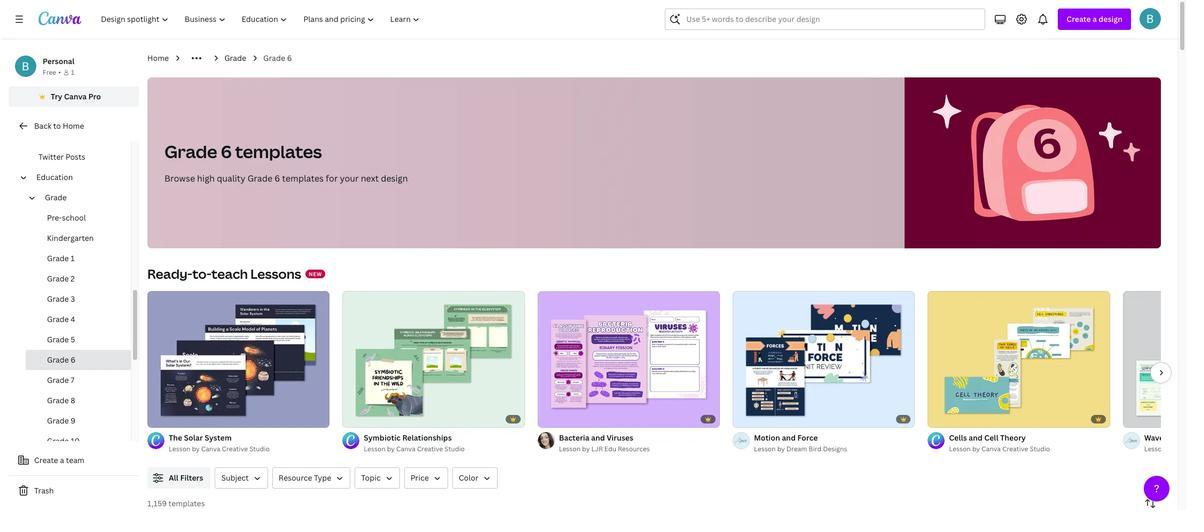 Task type: vqa. For each thing, say whether or not it's contained in the screenshot.
anywhere
no



Task type: locate. For each thing, give the bounding box(es) containing it.
canva inside button
[[64, 91, 87, 101]]

a inside dropdown button
[[1093, 14, 1097, 24]]

templates left the for
[[282, 173, 324, 184]]

templates up "browse high quality grade 6 templates for your next design"
[[235, 140, 322, 163]]

the solar system image
[[147, 291, 330, 428]]

1 horizontal spatial create
[[1067, 14, 1091, 24]]

lesson by canva creative studio link
[[169, 444, 330, 455], [364, 444, 525, 455], [949, 444, 1110, 455]]

grade 6 down grade 5
[[47, 355, 76, 365]]

1 and from the left
[[591, 433, 605, 443]]

grade 6 down top level navigation element
[[263, 53, 292, 63]]

symbiotic
[[364, 433, 401, 443]]

4
[[71, 314, 75, 324]]

lesson down motion
[[754, 444, 776, 454]]

1 creative from the left
[[222, 444, 248, 454]]

4 lesson from the left
[[754, 444, 776, 454]]

canva
[[64, 91, 87, 101], [201, 444, 220, 454], [396, 444, 416, 454], [982, 444, 1001, 454]]

try
[[51, 91, 62, 101]]

studio inside the solar system lesson by canva creative studio
[[249, 444, 270, 454]]

grade 2 link
[[26, 269, 131, 289]]

viruses
[[607, 433, 634, 443]]

4 by from the left
[[777, 444, 785, 454]]

education
[[36, 172, 73, 182]]

studio down symbiotic relationships link
[[445, 444, 465, 454]]

0 vertical spatial grade 6
[[263, 53, 292, 63]]

and
[[591, 433, 605, 443], [782, 433, 796, 443], [969, 433, 983, 443]]

lesson down symbiotic
[[364, 444, 386, 454]]

0 horizontal spatial creative
[[222, 444, 248, 454]]

free
[[43, 68, 56, 77]]

bacteria
[[559, 433, 590, 443]]

grade 6
[[263, 53, 292, 63], [47, 355, 76, 365]]

wave properties image
[[1123, 291, 1186, 428]]

5 by from the left
[[973, 444, 980, 454]]

grade 10
[[47, 436, 80, 446]]

lesson down the wave
[[1145, 444, 1166, 454]]

grade 7
[[47, 375, 74, 385]]

lesson down cells
[[949, 444, 971, 454]]

animated social media
[[38, 131, 121, 142]]

6 down top level navigation element
[[287, 53, 292, 63]]

1 vertical spatial create
[[34, 455, 58, 465]]

bacteria and viruses lesson by ljr edu resources
[[559, 433, 650, 454]]

2 lesson by canva creative studio link from the left
[[364, 444, 525, 455]]

1 vertical spatial a
[[60, 455, 64, 465]]

1 vertical spatial 1
[[71, 253, 75, 263]]

design left the brad klo icon
[[1099, 14, 1123, 24]]

templates down all filters
[[169, 498, 205, 509]]

and inside 'cells and cell theory lesson by canva creative studio'
[[969, 433, 983, 443]]

1 horizontal spatial studio
[[445, 444, 465, 454]]

0 horizontal spatial create
[[34, 455, 58, 465]]

2 horizontal spatial creative
[[1003, 444, 1028, 454]]

motion and force lesson by dream bird designs
[[754, 433, 847, 454]]

1 horizontal spatial grade 6
[[263, 53, 292, 63]]

0 vertical spatial design
[[1099, 14, 1123, 24]]

the
[[169, 433, 182, 443]]

6 down 5
[[71, 355, 76, 365]]

0 vertical spatial 1
[[71, 68, 74, 77]]

the solar system link
[[169, 432, 330, 444]]

lesson down the
[[169, 444, 190, 454]]

twitter
[[38, 152, 64, 162]]

2 creative from the left
[[417, 444, 443, 454]]

wave prope lesson by dre
[[1145, 433, 1186, 454]]

1 studio from the left
[[249, 444, 270, 454]]

wave prope link
[[1145, 432, 1186, 444]]

pre-
[[47, 213, 62, 223]]

lesson inside the symbiotic relationships lesson by canva creative studio
[[364, 444, 386, 454]]

0 vertical spatial create
[[1067, 14, 1091, 24]]

motion and force link
[[754, 432, 915, 444]]

cell
[[985, 433, 999, 443]]

social
[[75, 131, 97, 142]]

grade 2
[[47, 274, 75, 284]]

grade 9 link
[[26, 411, 131, 431]]

lesson by canva creative studio link down relationships
[[364, 444, 525, 455]]

a for team
[[60, 455, 64, 465]]

creative
[[222, 444, 248, 454], [417, 444, 443, 454], [1003, 444, 1028, 454]]

2 lesson from the left
[[364, 444, 386, 454]]

create inside create a design dropdown button
[[1067, 14, 1091, 24]]

bacteria and viruses image
[[538, 291, 720, 428]]

next
[[361, 173, 379, 184]]

lesson down 'bacteria'
[[559, 444, 581, 454]]

3 by from the left
[[582, 444, 590, 454]]

grade 9
[[47, 416, 76, 426]]

canva down cell
[[982, 444, 1001, 454]]

creative inside 'cells and cell theory lesson by canva creative studio'
[[1003, 444, 1028, 454]]

motion
[[754, 433, 780, 443]]

pre-school link
[[26, 208, 131, 228]]

1 horizontal spatial and
[[782, 433, 796, 443]]

6 by from the left
[[1168, 444, 1175, 454]]

grade 5
[[47, 334, 75, 345]]

0 vertical spatial home
[[147, 53, 169, 63]]

1 by from the left
[[192, 444, 200, 454]]

high
[[197, 173, 215, 184]]

0 horizontal spatial home
[[63, 121, 84, 131]]

0 horizontal spatial studio
[[249, 444, 270, 454]]

3 creative from the left
[[1003, 444, 1028, 454]]

designs
[[823, 444, 847, 454]]

2 horizontal spatial and
[[969, 433, 983, 443]]

1 horizontal spatial creative
[[417, 444, 443, 454]]

3 lesson from the left
[[559, 444, 581, 454]]

create inside create a team button
[[34, 455, 58, 465]]

1
[[71, 68, 74, 77], [71, 253, 75, 263]]

system
[[205, 433, 232, 443]]

canva down relationships
[[396, 444, 416, 454]]

lesson by dream bird designs link
[[754, 444, 915, 455]]

creative down theory
[[1003, 444, 1028, 454]]

browse
[[165, 173, 195, 184]]

2 vertical spatial templates
[[169, 498, 205, 509]]

1 vertical spatial home
[[63, 121, 84, 131]]

lesson by canva creative studio link down theory
[[949, 444, 1110, 455]]

5 lesson from the left
[[949, 444, 971, 454]]

canva inside 'cells and cell theory lesson by canva creative studio'
[[982, 444, 1001, 454]]

2 by from the left
[[387, 444, 395, 454]]

creative inside the solar system lesson by canva creative studio
[[222, 444, 248, 454]]

None search field
[[665, 9, 986, 30]]

studio down the solar system link
[[249, 444, 270, 454]]

1 up 2
[[71, 253, 75, 263]]

9
[[71, 416, 76, 426]]

3 studio from the left
[[1030, 444, 1050, 454]]

kindergarten link
[[26, 228, 131, 248]]

1 horizontal spatial lesson by canva creative studio link
[[364, 444, 525, 455]]

grade 8 link
[[26, 390, 131, 411]]

1 horizontal spatial home
[[147, 53, 169, 63]]

6
[[287, 53, 292, 63], [221, 140, 232, 163], [275, 173, 280, 184], [71, 355, 76, 365]]

prope
[[1166, 433, 1186, 443]]

design right next
[[381, 173, 408, 184]]

symbiotic relationships lesson by canva creative studio
[[364, 433, 465, 454]]

by inside bacteria and viruses lesson by ljr edu resources
[[582, 444, 590, 454]]

0 horizontal spatial lesson by canva creative studio link
[[169, 444, 330, 455]]

by inside "motion and force lesson by dream bird designs"
[[777, 444, 785, 454]]

lesson inside bacteria and viruses lesson by ljr edu resources
[[559, 444, 581, 454]]

3 lesson by canva creative studio link from the left
[[949, 444, 1110, 455]]

and up ljr
[[591, 433, 605, 443]]

price
[[411, 473, 429, 483]]

and for bacteria
[[591, 433, 605, 443]]

creative down relationships
[[417, 444, 443, 454]]

0 horizontal spatial a
[[60, 455, 64, 465]]

create
[[1067, 14, 1091, 24], [34, 455, 58, 465]]

1 lesson by canva creative studio link from the left
[[169, 444, 330, 455]]

6 up quality
[[221, 140, 232, 163]]

pro
[[88, 91, 101, 101]]

1 vertical spatial grade 6
[[47, 355, 76, 365]]

resource type
[[279, 473, 331, 483]]

grade button
[[41, 187, 124, 208]]

creative inside the symbiotic relationships lesson by canva creative studio
[[417, 444, 443, 454]]

and left cell
[[969, 433, 983, 443]]

lesson inside "motion and force lesson by dream bird designs"
[[754, 444, 776, 454]]

subject button
[[215, 467, 268, 489]]

canva right try
[[64, 91, 87, 101]]

2 studio from the left
[[445, 444, 465, 454]]

3 and from the left
[[969, 433, 983, 443]]

color
[[459, 473, 479, 483]]

media
[[99, 131, 121, 142]]

and inside "motion and force lesson by dream bird designs"
[[782, 433, 796, 443]]

lesson by canva creative studio link up subject button
[[169, 444, 330, 455]]

grade 6 templates
[[165, 140, 322, 163]]

to
[[53, 121, 61, 131]]

canva down system
[[201, 444, 220, 454]]

1 horizontal spatial a
[[1093, 14, 1097, 24]]

0 horizontal spatial and
[[591, 433, 605, 443]]

creative down the solar system link
[[222, 444, 248, 454]]

2 horizontal spatial lesson by canva creative studio link
[[949, 444, 1110, 455]]

0 horizontal spatial grade 6
[[47, 355, 76, 365]]

try canva pro button
[[9, 87, 139, 107]]

1 vertical spatial design
[[381, 173, 408, 184]]

and up dream
[[782, 433, 796, 443]]

animated
[[38, 131, 73, 142]]

2 horizontal spatial studio
[[1030, 444, 1050, 454]]

grade 5 link
[[26, 330, 131, 350]]

a inside button
[[60, 455, 64, 465]]

1 horizontal spatial design
[[1099, 14, 1123, 24]]

trash link
[[9, 480, 139, 502]]

posts
[[66, 152, 85, 162]]

6 lesson from the left
[[1145, 444, 1166, 454]]

create a design
[[1067, 14, 1123, 24]]

0 vertical spatial a
[[1093, 14, 1097, 24]]

2 and from the left
[[782, 433, 796, 443]]

all
[[169, 473, 178, 483]]

studio down the cells and cell theory link
[[1030, 444, 1050, 454]]

type
[[314, 473, 331, 483]]

and inside bacteria and viruses lesson by ljr edu resources
[[591, 433, 605, 443]]

canva inside the symbiotic relationships lesson by canva creative studio
[[396, 444, 416, 454]]

1 right •
[[71, 68, 74, 77]]

1 lesson from the left
[[169, 444, 190, 454]]



Task type: describe. For each thing, give the bounding box(es) containing it.
grade 8
[[47, 395, 75, 405]]

twitter posts link
[[17, 147, 131, 167]]

1,159 templates
[[147, 498, 205, 509]]

grade 3
[[47, 294, 75, 304]]

cells and cell theory image
[[928, 291, 1110, 428]]

browse high quality grade 6 templates for your next design
[[165, 173, 408, 184]]

trash
[[34, 486, 54, 496]]

animated social media link
[[17, 127, 131, 147]]

home link
[[147, 52, 169, 64]]

try canva pro
[[51, 91, 101, 101]]

grade 10 link
[[26, 431, 131, 451]]

topic
[[361, 473, 381, 483]]

wave
[[1145, 433, 1164, 443]]

all filters button
[[147, 467, 211, 489]]

create a design button
[[1058, 9, 1131, 30]]

lessons
[[251, 265, 301, 283]]

twitter posts
[[38, 152, 85, 162]]

2
[[71, 274, 75, 284]]

lesson by ljr edu resources link
[[559, 444, 720, 455]]

grade 7 link
[[26, 370, 131, 390]]

1,159
[[147, 498, 167, 509]]

edu
[[605, 444, 617, 454]]

resource type button
[[272, 467, 351, 489]]

create a team button
[[9, 450, 139, 471]]

personal
[[43, 56, 74, 66]]

0 horizontal spatial design
[[381, 173, 408, 184]]

by inside "wave prope lesson by dre"
[[1168, 444, 1175, 454]]

8
[[71, 395, 75, 405]]

dream
[[787, 444, 807, 454]]

studio inside the symbiotic relationships lesson by canva creative studio
[[445, 444, 465, 454]]

and for cells
[[969, 433, 983, 443]]

lesson inside 'cells and cell theory lesson by canva creative studio'
[[949, 444, 971, 454]]

10
[[71, 436, 80, 446]]

a for design
[[1093, 14, 1097, 24]]

cells and cell theory lesson by canva creative studio
[[949, 433, 1050, 454]]

back to home
[[34, 121, 84, 131]]

top level navigation element
[[94, 9, 429, 30]]

canva inside the solar system lesson by canva creative studio
[[201, 444, 220, 454]]

all filters
[[169, 473, 203, 483]]

ljr
[[592, 444, 603, 454]]

1 1 from the top
[[71, 68, 74, 77]]

6 down grade 6 templates
[[275, 173, 280, 184]]

back to home link
[[9, 115, 139, 137]]

teach
[[212, 265, 248, 283]]

lesson inside the solar system lesson by canva creative studio
[[169, 444, 190, 454]]

grade inside button
[[45, 192, 67, 202]]

grade 4 link
[[26, 309, 131, 330]]

by inside the solar system lesson by canva creative studio
[[192, 444, 200, 454]]

ready-to-teach lessons
[[147, 265, 301, 283]]

bird
[[809, 444, 822, 454]]

color button
[[452, 467, 498, 489]]

Search search field
[[687, 9, 979, 29]]

create a team
[[34, 455, 84, 465]]

3
[[71, 294, 75, 304]]

lesson inside "wave prope lesson by dre"
[[1145, 444, 1166, 454]]

price button
[[404, 467, 448, 489]]

grade 1 link
[[26, 248, 131, 269]]

cells and cell theory link
[[949, 432, 1110, 444]]

quality
[[217, 173, 245, 184]]

1 vertical spatial templates
[[282, 173, 324, 184]]

education link
[[32, 167, 124, 187]]

2 1 from the top
[[71, 253, 75, 263]]

symbiotic relationships image
[[343, 291, 525, 428]]

grade 1
[[47, 253, 75, 263]]

kindergarten
[[47, 233, 94, 243]]

pre-school
[[47, 213, 86, 223]]

to-
[[192, 265, 212, 283]]

0 vertical spatial templates
[[235, 140, 322, 163]]

ready-
[[147, 265, 192, 283]]

motion and force image
[[733, 291, 915, 428]]

cells
[[949, 433, 967, 443]]

filters
[[180, 473, 203, 483]]

design inside dropdown button
[[1099, 14, 1123, 24]]

grade 3 link
[[26, 289, 131, 309]]

create for create a team
[[34, 455, 58, 465]]

7
[[71, 375, 74, 385]]

lesson by canva creative studio link for symbiotic relationships
[[364, 444, 525, 455]]

grade inside "link"
[[47, 375, 69, 385]]

your
[[340, 173, 359, 184]]

create for create a design
[[1067, 14, 1091, 24]]

lesson by canva creative studio link for cells and cell theory
[[949, 444, 1110, 455]]

solar
[[184, 433, 203, 443]]

resources
[[618, 444, 650, 454]]

force
[[798, 433, 818, 443]]

and for motion
[[782, 433, 796, 443]]

lesson by canva creative studio link for the solar system
[[169, 444, 330, 455]]

by inside the symbiotic relationships lesson by canva creative studio
[[387, 444, 395, 454]]

the solar system lesson by canva creative studio
[[169, 433, 270, 454]]

lesson by dre link
[[1145, 444, 1186, 455]]

for
[[326, 173, 338, 184]]

back
[[34, 121, 51, 131]]

by inside 'cells and cell theory lesson by canva creative studio'
[[973, 444, 980, 454]]

grade 4
[[47, 314, 75, 324]]

•
[[58, 68, 61, 77]]

Sort by button
[[1140, 493, 1161, 510]]

resource
[[279, 473, 312, 483]]

brad klo image
[[1140, 8, 1161, 29]]

5
[[71, 334, 75, 345]]

bacteria and viruses link
[[559, 432, 720, 444]]

studio inside 'cells and cell theory lesson by canva creative studio'
[[1030, 444, 1050, 454]]

dre
[[1177, 444, 1186, 454]]



